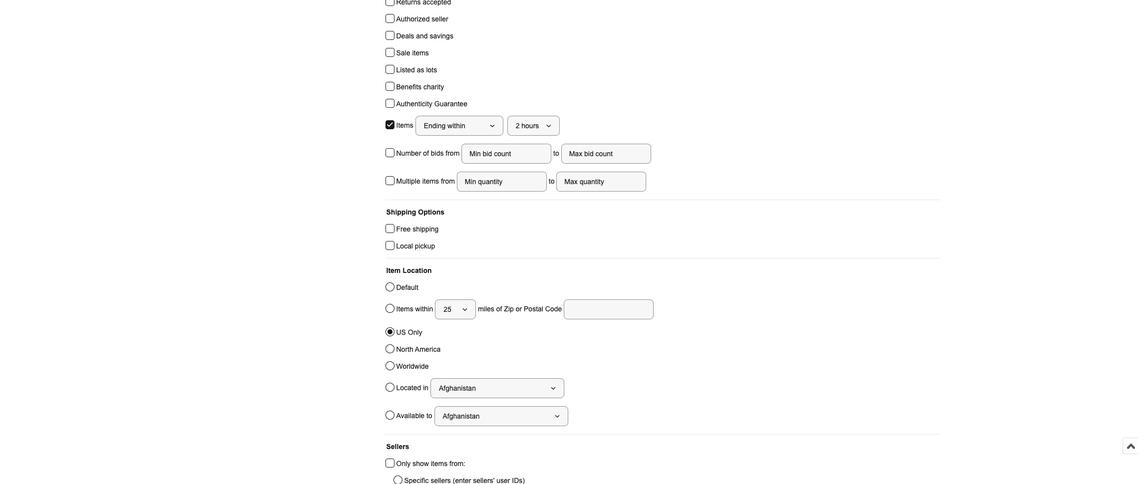 Task type: vqa. For each thing, say whether or not it's contained in the screenshot.
Choices
no



Task type: describe. For each thing, give the bounding box(es) containing it.
0 vertical spatial from
[[446, 149, 460, 157]]

listed
[[396, 66, 415, 74]]

shipping
[[386, 208, 416, 216]]

sale
[[396, 49, 410, 57]]

deals
[[396, 32, 414, 40]]

multiple
[[396, 177, 420, 185]]

Zip or Postal Code text field
[[564, 300, 654, 320]]

items for multiple
[[422, 177, 439, 185]]

authorized
[[396, 15, 430, 23]]

code
[[545, 305, 562, 313]]

Enter minimum number of bids text field
[[462, 144, 551, 164]]

north america
[[396, 346, 441, 354]]

number of bids from
[[396, 149, 462, 157]]

shipping options
[[386, 208, 445, 216]]

pickup
[[415, 242, 435, 250]]

items for items
[[396, 121, 415, 129]]

worldwide
[[396, 363, 429, 371]]

authenticity guarantee
[[396, 100, 467, 108]]

options
[[418, 208, 445, 216]]

sale items
[[396, 49, 429, 57]]

miles
[[478, 305, 494, 313]]

2 vertical spatial to
[[426, 412, 432, 420]]

miles of zip or postal code
[[476, 305, 564, 313]]

sellers
[[386, 443, 409, 451]]

Enter maximum number of bids text field
[[561, 144, 651, 164]]

lots
[[426, 66, 437, 74]]

located
[[396, 384, 421, 392]]

local
[[396, 242, 413, 250]]

items within
[[396, 305, 435, 313]]

1 vertical spatial only
[[396, 460, 411, 468]]

only show items from:
[[396, 460, 465, 468]]

or
[[516, 305, 522, 313]]

Enter minimum quantity text field
[[457, 172, 547, 192]]

free
[[396, 225, 411, 233]]

authenticity
[[396, 100, 432, 108]]

guarantee
[[434, 100, 467, 108]]

number
[[396, 149, 421, 157]]

as
[[417, 66, 424, 74]]

available
[[396, 412, 425, 420]]

zip
[[504, 305, 514, 313]]

located in
[[396, 384, 430, 392]]

authorized seller
[[396, 15, 448, 23]]

from:
[[449, 460, 465, 468]]

item location
[[386, 267, 432, 275]]



Task type: locate. For each thing, give the bounding box(es) containing it.
savings
[[430, 32, 453, 40]]

0 vertical spatial items
[[396, 121, 415, 129]]

of left zip
[[496, 305, 502, 313]]

to for number of bids from
[[551, 149, 561, 157]]

location
[[403, 267, 432, 275]]

local pickup
[[396, 242, 435, 250]]

bids
[[431, 149, 444, 157]]

from down 'bids'
[[441, 177, 455, 185]]

to for multiple items from
[[547, 177, 556, 185]]

items for items within
[[396, 305, 413, 313]]

default
[[396, 284, 418, 292]]

0 vertical spatial items
[[412, 49, 429, 57]]

1 vertical spatial items
[[396, 305, 413, 313]]

only left show
[[396, 460, 411, 468]]

free shipping
[[396, 225, 439, 233]]

2 items from the top
[[396, 305, 413, 313]]

of
[[423, 149, 429, 157], [496, 305, 502, 313]]

only
[[408, 329, 422, 337], [396, 460, 411, 468]]

1 vertical spatial of
[[496, 305, 502, 313]]

multiple items from
[[396, 177, 457, 185]]

of left 'bids'
[[423, 149, 429, 157]]

1 vertical spatial items
[[422, 177, 439, 185]]

items up "as"
[[412, 49, 429, 57]]

and
[[416, 32, 428, 40]]

deals and savings
[[396, 32, 453, 40]]

north
[[396, 346, 413, 354]]

of for miles
[[496, 305, 502, 313]]

item
[[386, 267, 401, 275]]

from
[[446, 149, 460, 157], [441, 177, 455, 185]]

0 horizontal spatial of
[[423, 149, 429, 157]]

1 items from the top
[[396, 121, 415, 129]]

items
[[396, 121, 415, 129], [396, 305, 413, 313]]

items left from:
[[431, 460, 448, 468]]

listed as lots
[[396, 66, 437, 74]]

items
[[412, 49, 429, 57], [422, 177, 439, 185], [431, 460, 448, 468]]

show
[[413, 460, 429, 468]]

Enter Maximum Quantity text field
[[556, 172, 646, 192]]

in
[[423, 384, 429, 392]]

items right multiple
[[422, 177, 439, 185]]

items left within
[[396, 305, 413, 313]]

items for sale
[[412, 49, 429, 57]]

america
[[415, 346, 441, 354]]

shipping
[[413, 225, 439, 233]]

benefits
[[396, 83, 422, 91]]

1 vertical spatial to
[[547, 177, 556, 185]]

postal
[[524, 305, 543, 313]]

to
[[551, 149, 561, 157], [547, 177, 556, 185], [426, 412, 432, 420]]

items down authenticity
[[396, 121, 415, 129]]

0 vertical spatial to
[[551, 149, 561, 157]]

of for number
[[423, 149, 429, 157]]

from right 'bids'
[[446, 149, 460, 157]]

benefits charity
[[396, 83, 444, 91]]

1 vertical spatial from
[[441, 177, 455, 185]]

available to
[[396, 412, 434, 420]]

only right us
[[408, 329, 422, 337]]

0 vertical spatial of
[[423, 149, 429, 157]]

0 vertical spatial only
[[408, 329, 422, 337]]

1 horizontal spatial of
[[496, 305, 502, 313]]

within
[[415, 305, 433, 313]]

2 vertical spatial items
[[431, 460, 448, 468]]

seller
[[432, 15, 448, 23]]

us only
[[396, 329, 422, 337]]

charity
[[423, 83, 444, 91]]

us
[[396, 329, 406, 337]]



